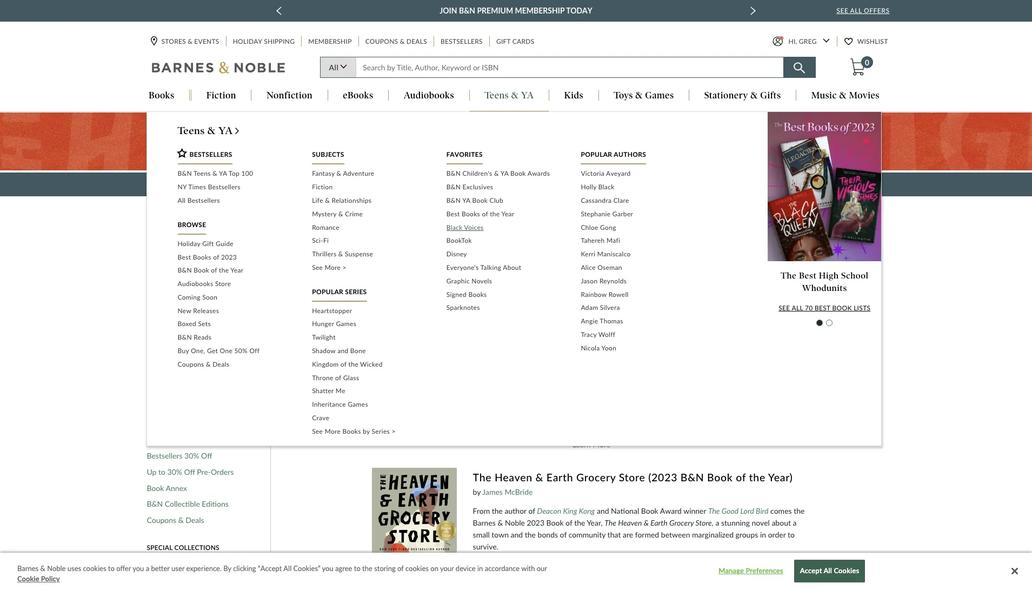 Task type: locate. For each thing, give the bounding box(es) containing it.
1 vertical spatial 50%
[[190, 435, 205, 445]]

1 vertical spatial series
[[372, 427, 390, 435]]

grocery down learn more at the bottom right of the page
[[577, 471, 616, 484]]

0 vertical spatial new
[[178, 307, 191, 315]]

deals down "one"
[[213, 360, 229, 368]]

soon
[[202, 293, 218, 301], [174, 377, 191, 386]]

releases up sets
[[193, 307, 219, 315]]

teens & ya
[[485, 90, 534, 101], [178, 125, 233, 137]]

join b&n premium membership today
[[440, 6, 593, 15]]

0 vertical spatial year
[[502, 210, 515, 218]]

holiday gift guide link for b&n top 100
[[147, 280, 208, 290]]

in down novel
[[761, 530, 767, 539]]

up to 30% off pre-orders
[[147, 467, 234, 477]]

games down heartstopper
[[336, 320, 357, 328]]

1 vertical spatial year
[[231, 266, 244, 274]]

teens up "barnes & noble book of the year! the heaven & earth grocery store. shop now" image
[[485, 90, 509, 101]]

new inside holiday gift guide best books of 2023 b&n book of the year audiobooks store coming soon new releases boxed sets b&n reads buy one, get one 50% off coupons & deals
[[178, 307, 191, 315]]

king
[[563, 506, 578, 515]]

and
[[671, 235, 682, 243], [338, 347, 349, 355], [597, 506, 609, 515], [511, 530, 523, 539], [760, 561, 772, 570]]

0 horizontal spatial cookies
[[83, 564, 106, 573]]

1 vertical spatial barnes
[[17, 564, 39, 573]]

0 vertical spatial fiction
[[207, 90, 236, 101]]

2 horizontal spatial coupons
[[366, 38, 398, 46]]

the heaven & earth grocery store (2023 b&n book of the year) link
[[473, 471, 811, 486]]

0 horizontal spatial learn
[[473, 561, 492, 570]]

releases
[[645, 235, 669, 243]]

cookies"
[[294, 564, 321, 573]]

on inside the and read more about james mcbride on
[[546, 573, 555, 582]]

barnes inside comes the barnes & noble 2023 book of the year,
[[473, 518, 496, 527]]

1 vertical spatial soon
[[174, 377, 191, 386]]

book annex
[[147, 484, 187, 493]]

on
[[501, 179, 511, 189], [431, 564, 439, 573], [546, 573, 555, 582]]

0 vertical spatial coupons & deals
[[366, 38, 427, 46]]

hi, greg button
[[773, 37, 830, 47]]

to inside "link"
[[159, 467, 166, 477]]

bestsellers down join
[[441, 38, 483, 46]]

tracy wolff link
[[581, 328, 700, 342]]

> down suspense
[[343, 263, 347, 272]]

1 horizontal spatial a
[[716, 518, 720, 527]]

buy inside buy 1, get 1 50% off 'link'
[[147, 435, 160, 445]]

one
[[220, 347, 233, 355]]

book left lists
[[833, 304, 852, 312]]

teens up times
[[194, 170, 211, 178]]

0 horizontal spatial new
[[147, 361, 162, 370]]

in inside barnes & noble uses cookies to offer you a better user experience. by clicking "accept all cookies" you agree to the storing of cookies on your device in accordance with our cookie policy
[[478, 564, 483, 573]]

off inside holiday gift guide best books of 2023 b&n book of the year audiobooks store coming soon new releases boxed sets b&n reads buy one, get one 50% off coupons & deals
[[250, 347, 260, 355]]

2 vertical spatial special
[[147, 544, 173, 552]]

nicola yoon link
[[581, 342, 700, 355]]

ya down b&n top 100 link at the bottom of page
[[175, 312, 184, 322]]

town
[[492, 530, 509, 539]]

holiday gift guide link inside the book store main content
[[147, 280, 208, 290]]

>
[[343, 263, 347, 272], [392, 427, 396, 435]]

audiobooks button
[[389, 90, 469, 102]]

noble down author
[[505, 518, 525, 527]]

see down thrillers
[[312, 263, 323, 272]]

coupons for the bottommost the 'coupons & deals' link
[[147, 516, 176, 525]]

bestsellers 30% off
[[147, 451, 212, 461]]

0 vertical spatial barnes
[[473, 518, 496, 527]]

1 cookies from the left
[[83, 564, 106, 573]]

noble inside comes the barnes & noble 2023 book of the year,
[[505, 518, 525, 527]]

kids for kids
[[565, 90, 584, 101]]

1 horizontal spatial noble
[[505, 518, 525, 527]]

barnes up cookie at the bottom
[[17, 564, 39, 573]]

hi,
[[789, 38, 798, 46]]

0 vertical spatial teens & ya
[[485, 90, 534, 101]]

see inside heartstopper hunger games twilight shadow and bone kingdom of the wicked throne of glass shatter me inheritance games crave see more books by series >
[[312, 427, 323, 435]]

grocery inside the heaven & earth grocery store (2023 b&n book of the year) by james mcbride
[[577, 471, 616, 484]]

book inside the heaven & earth grocery store (2023 b&n book of the year) by james mcbride
[[708, 471, 733, 484]]

coming inside the book store main content
[[147, 377, 172, 386]]

all inside button
[[824, 566, 833, 575]]

1 vertical spatial new releases
[[338, 378, 384, 388]]

sci-
[[312, 237, 324, 245]]

the heaven & earth grocery store,
[[605, 518, 714, 527]]

0 horizontal spatial a
[[146, 564, 149, 573]]

in inside a stunning novel about a small town and the bonds of community that are formed between marginalized groups in order to survive.
[[761, 530, 767, 539]]

kingdom of the wicked link
[[312, 358, 431, 371]]

popular for popular authors
[[581, 151, 613, 159]]

user image
[[773, 37, 784, 47]]

1 horizontal spatial barnes
[[473, 518, 496, 527]]

store
[[535, 212, 574, 233], [215, 280, 231, 288], [619, 471, 646, 484], [625, 561, 641, 570]]

everyone's
[[447, 263, 479, 272]]

0
[[865, 58, 870, 67]]

1 vertical spatial new
[[147, 361, 162, 370]]

thrillers & suspense link
[[312, 248, 431, 261]]

"accept
[[258, 564, 282, 573]]

all inside the b&n teens & ya top 100 ny times bestsellers all bestsellers
[[178, 196, 186, 204]]

50% down b&n reads link
[[235, 347, 248, 355]]

&
[[188, 38, 193, 46], [400, 38, 405, 46], [512, 90, 519, 101], [636, 90, 643, 101], [751, 90, 758, 101], [840, 90, 847, 101], [208, 125, 216, 137], [213, 170, 217, 178], [337, 170, 342, 178], [494, 170, 499, 178], [325, 196, 330, 204], [339, 210, 343, 218], [339, 250, 343, 258], [168, 312, 173, 322], [206, 360, 211, 368], [536, 471, 544, 484], [178, 516, 184, 525], [498, 518, 503, 527], [644, 518, 649, 527], [573, 561, 578, 570], [40, 564, 45, 573]]

book down deacon at the bottom of the page
[[547, 518, 564, 527]]

1 vertical spatial noble
[[47, 564, 66, 573]]

heaven for store
[[495, 471, 533, 484]]

experience.
[[186, 564, 222, 573]]

privacy alert dialog
[[0, 553, 1033, 590]]

ny left times
[[178, 183, 187, 191]]

0 vertical spatial holiday gift guide link
[[178, 237, 296, 251]]

the up store,
[[709, 506, 720, 515]]

books icon image
[[534, 300, 650, 376]]

1 vertical spatial special
[[147, 421, 173, 429]]

stores
[[161, 38, 186, 46]]

0 horizontal spatial buy
[[147, 435, 160, 445]]

grocery up between on the bottom right
[[670, 518, 694, 527]]

2 horizontal spatial heaven
[[618, 518, 642, 527]]

of right storing
[[398, 564, 404, 573]]

0 vertical spatial by
[[169, 393, 177, 402]]

2 vertical spatial 2023
[[209, 558, 227, 567]]

2023
[[221, 253, 237, 261], [527, 518, 545, 527], [209, 558, 227, 567]]

new releases icon image
[[303, 300, 418, 376]]

the left high
[[781, 271, 797, 281]]

manage preferences button
[[718, 560, 785, 582]]

down arrow image
[[823, 39, 830, 43]]

teens for "teens & ya" link
[[178, 125, 205, 137]]

special collections
[[147, 544, 220, 552]]

wishlist link
[[845, 37, 890, 47]]

black
[[599, 183, 615, 191], [447, 223, 463, 231]]

1 horizontal spatial fiction
[[312, 183, 333, 191]]

earth up 'deacon king kong' link
[[547, 471, 574, 484]]

by up from at left
[[473, 487, 481, 496]]

1 vertical spatial 2023
[[527, 518, 545, 527]]

favorites up holiday gift guide
[[185, 266, 221, 274]]

1 vertical spatial holiday gift guide link
[[147, 280, 208, 290]]

1 vertical spatial learn
[[473, 561, 492, 570]]

agree
[[335, 564, 352, 573]]

search image
[[794, 62, 806, 74]]

maniscalco
[[598, 250, 631, 258]]

barnes down from at left
[[473, 518, 496, 527]]

see down crave
[[312, 427, 323, 435]]

100
[[242, 170, 253, 178], [179, 296, 192, 306], [200, 312, 213, 322], [177, 329, 190, 338]]

special up 1,
[[147, 421, 173, 429]]

see
[[837, 6, 849, 15], [312, 263, 323, 272], [779, 304, 791, 312], [312, 427, 323, 435]]

series up "heartstopper" link
[[345, 288, 367, 296]]

bestsellers inside "link"
[[147, 451, 183, 461]]

kids up times®
[[147, 329, 161, 338]]

earth for store,
[[651, 518, 668, 527]]

about
[[772, 518, 791, 527], [513, 561, 532, 570], [473, 573, 492, 582]]

bestsellers heading
[[176, 148, 232, 165]]

b&n down holiday gift guide
[[147, 296, 163, 306]]

browse heading
[[178, 221, 206, 235]]

and inside a stunning novel about a small town and the bonds of community that are formed between marginalized groups in order to survive.
[[511, 530, 523, 539]]

ny inside the book store main content
[[147, 345, 157, 354]]

0 vertical spatial earth
[[547, 471, 574, 484]]

grocery for store
[[577, 471, 616, 484]]

the down club
[[490, 210, 500, 218]]

coming soon icon image
[[418, 300, 534, 376]]

kids inside button
[[565, 90, 584, 101]]

deals for the 'coupons & deals' link to the top
[[407, 38, 427, 46]]

1 vertical spatial kids
[[147, 329, 161, 338]]

0 vertical spatial releases
[[193, 307, 219, 315]]

0 vertical spatial games
[[646, 90, 674, 101]]

new releases up 'coming soon'
[[147, 361, 193, 370]]

1 vertical spatial black
[[447, 223, 463, 231]]

list for popular series
[[312, 304, 431, 439]]

comes
[[771, 506, 792, 515]]

membership
[[515, 6, 565, 15], [308, 38, 352, 46]]

heaven up the are
[[618, 518, 642, 527]]

0 horizontal spatial series
[[345, 288, 367, 296]]

0 horizontal spatial on
[[431, 564, 439, 573]]

list for subjects
[[312, 167, 431, 275]]

book up good
[[708, 471, 733, 484]]

buy left 1,
[[147, 435, 160, 445]]

0 vertical spatial coming
[[178, 293, 201, 301]]

new right throne
[[338, 378, 353, 388]]

None field
[[356, 57, 784, 78]]

1 vertical spatial heaven
[[618, 518, 642, 527]]

of up the good lord bird 'link'
[[736, 471, 747, 484]]

small
[[473, 530, 490, 539]]

1 vertical spatial buy
[[147, 435, 160, 445]]

off left pre-
[[184, 467, 195, 477]]

ny times® bestsellers link
[[147, 345, 223, 354]]

membership up the all link
[[308, 38, 352, 46]]

about for a
[[772, 518, 791, 527]]

teens for teens & ya top 100 link on the left of page
[[147, 312, 166, 322]]

0 horizontal spatial coupons & deals
[[147, 516, 204, 525]]

holiday for holiday shipping
[[233, 38, 262, 46]]

holiday for holiday gift guide
[[147, 280, 172, 290]]

fantasy & adventure link
[[312, 167, 431, 181]]

year)
[[769, 471, 793, 484]]

soon inside holiday gift guide best books of 2023 b&n book of the year audiobooks store coming soon new releases boxed sets b&n reads buy one, get one 50% off coupons & deals
[[202, 293, 218, 301]]

1 horizontal spatial teens & ya
[[485, 90, 534, 101]]

0 horizontal spatial 50%
[[190, 435, 205, 445]]

1 vertical spatial membership
[[308, 38, 352, 46]]

special for special sections
[[546, 269, 586, 285]]

your
[[440, 564, 454, 573]]

2 horizontal spatial about
[[772, 518, 791, 527]]

alice
[[581, 263, 596, 272]]

all right accept
[[824, 566, 833, 575]]

0 vertical spatial james
[[483, 487, 503, 496]]

holiday for holiday gift guide best books of 2023 b&n book of the year audiobooks store coming soon new releases boxed sets b&n reads buy one, get one 50% off coupons & deals
[[178, 240, 201, 248]]

best inside holiday gift guide best books of 2023 b&n book of the year audiobooks store coming soon new releases boxed sets b&n reads buy one, get one 50% off coupons & deals
[[178, 253, 191, 261]]

buy 1, get 1 50% off
[[147, 435, 218, 445]]

get left 1
[[170, 435, 182, 445]]

soon up books by subject
[[174, 377, 191, 386]]

ebooks
[[343, 90, 374, 101]]

victoria aveyard link
[[581, 167, 700, 181]]

top up ny times bestsellers link
[[229, 170, 240, 178]]

0 horizontal spatial kids
[[147, 329, 161, 338]]

of up voices
[[482, 210, 488, 218]]

special up better
[[147, 544, 173, 552]]

1 horizontal spatial heaven
[[547, 561, 571, 570]]

0 horizontal spatial >
[[343, 263, 347, 272]]

list containing b&n children's & ya book awards
[[447, 167, 565, 315]]

james inside the heaven & earth grocery store (2023 b&n book of the year) by james mcbride
[[483, 487, 503, 496]]

0 vertical spatial get
[[207, 347, 218, 355]]

best down special collections
[[161, 558, 176, 567]]

the best books of 2023 link
[[147, 558, 227, 568]]

the up james mcbride link
[[473, 471, 492, 484]]

cart image
[[851, 59, 866, 76]]

teens & ya link
[[178, 125, 352, 137]]

a left better
[[146, 564, 149, 573]]

store left (2023
[[619, 471, 646, 484]]

0 vertical spatial 50%
[[235, 347, 248, 355]]

previous slide / item image
[[276, 6, 282, 15]]

0 vertical spatial audiobooks
[[404, 90, 454, 101]]

games right toys
[[646, 90, 674, 101]]

book inside holiday gift guide best books of 2023 b&n book of the year audiobooks store coming soon new releases boxed sets b&n reads buy one, get one 50% off coupons & deals
[[194, 266, 209, 274]]

accordance
[[485, 564, 520, 573]]

fiction inside button
[[207, 90, 236, 101]]

in
[[761, 530, 767, 539], [478, 564, 483, 573]]

2 horizontal spatial earth
[[651, 518, 668, 527]]

buy inside holiday gift guide best books of 2023 b&n book of the year audiobooks store coming soon new releases boxed sets b&n reads buy one, get one 50% off coupons & deals
[[178, 347, 189, 355]]

mcbride inside the and read more about james mcbride on
[[516, 573, 544, 582]]

clicking
[[233, 564, 256, 573]]

0 vertical spatial series
[[345, 288, 367, 296]]

0 horizontal spatial popular
[[312, 288, 344, 296]]

best
[[372, 235, 385, 243]]

of inside barnes & noble uses cookies to offer you a better user experience. by clicking "accept all cookies" you agree to the storing of cookies on your device in accordance with our cookie policy
[[398, 564, 404, 573]]

list containing holiday gift guide
[[178, 237, 296, 371]]

1 vertical spatial more
[[325, 427, 341, 435]]

0 horizontal spatial year
[[231, 266, 244, 274]]

teens up kids top 100
[[147, 312, 166, 322]]

coupons inside holiday gift guide best books of 2023 b&n book of the year audiobooks store coming soon new releases boxed sets b&n reads buy one, get one 50% off coupons & deals
[[178, 360, 204, 368]]

0 vertical spatial special
[[546, 269, 586, 285]]

best up customer favorites
[[178, 253, 191, 261]]

games down shatter me link
[[348, 400, 368, 409]]

popular series heading
[[312, 288, 367, 302]]

new releases link
[[303, 300, 418, 404], [178, 304, 296, 318], [147, 361, 193, 370]]

to right the books
[[407, 235, 413, 243]]

store up bookseller at the right of page
[[535, 212, 574, 233]]

list
[[178, 167, 296, 208], [312, 167, 431, 275], [447, 167, 565, 315], [581, 167, 700, 355], [178, 237, 296, 371], [312, 304, 431, 439]]

earth inside the heaven & earth grocery store (2023 b&n book of the year) by james mcbride
[[547, 471, 574, 484]]

barnes & noble uses cookies to offer you a better user experience. by clicking "accept all cookies" you agree to the storing of cookies on your device in accordance with our cookie policy
[[17, 564, 547, 583]]

1 vertical spatial guide
[[216, 240, 234, 248]]

& inside holiday gift guide best books of 2023 b&n book of the year audiobooks store coming soon new releases boxed sets b&n reads buy one, get one 50% off coupons & deals
[[206, 360, 211, 368]]

and left more.
[[671, 235, 682, 243]]

0 vertical spatial black
[[599, 183, 615, 191]]

earth for store
[[547, 471, 574, 484]]

book down exclusives
[[473, 196, 488, 204]]

the left year)
[[750, 471, 766, 484]]

clare
[[614, 196, 629, 204]]

list containing victoria aveyard
[[581, 167, 700, 355]]

teens & ya inside button
[[485, 90, 534, 101]]

the left 'user'
[[147, 558, 160, 567]]

discover
[[331, 235, 358, 243]]

store inside the book store discover the best books to read right now including trending titles, bookseller recommendations, new releases and more.
[[535, 212, 574, 233]]

all up browse
[[178, 196, 186, 204]]

marginalized
[[693, 530, 734, 539]]

1 vertical spatial audiobooks
[[178, 280, 213, 288]]

gift
[[497, 38, 511, 46], [428, 179, 444, 189], [631, 179, 646, 189], [202, 240, 214, 248], [174, 280, 187, 290]]

list for browse
[[178, 237, 296, 371]]

teens & ya up bestsellers heading
[[178, 125, 233, 137]]

james inside the and read more about james mcbride on
[[494, 573, 514, 582]]

1 vertical spatial deals
[[213, 360, 229, 368]]

2 horizontal spatial by
[[473, 487, 481, 496]]

coming up books by subject
[[147, 377, 172, 386]]

0 vertical spatial mcbride
[[505, 487, 533, 496]]

teens inside teens & ya top 100 link
[[147, 312, 166, 322]]

more down survive.
[[493, 561, 511, 570]]

holiday inside "link"
[[147, 280, 172, 290]]

the inside the heaven & earth grocery store (2023 b&n book of the year) by james mcbride
[[750, 471, 766, 484]]

logo image
[[152, 61, 286, 77]]

list containing fantasy & adventure
[[312, 167, 431, 275]]

0 horizontal spatial teens & ya
[[178, 125, 233, 137]]

stationery & gifts
[[705, 90, 782, 101]]

books inside heartstopper hunger games twilight shadow and bone kingdom of the wicked throne of glass shatter me inheritance games crave see more books by series >
[[343, 427, 361, 435]]

off up pre-
[[201, 451, 212, 461]]

coupons inside the book store main content
[[147, 516, 176, 525]]

1 horizontal spatial kids
[[565, 90, 584, 101]]

best books of the year link
[[447, 208, 565, 221]]

noble up the policy at the left
[[47, 564, 66, 573]]

guide for holiday gift guide best books of 2023 b&n book of the year audiobooks store coming soon new releases boxed sets b&n reads buy one, get one 50% off coupons & deals
[[216, 240, 234, 248]]

next slide / item image
[[751, 6, 756, 15]]

list containing heartstopper
[[312, 304, 431, 439]]

off down b&n reads link
[[250, 347, 260, 355]]

off inside "link"
[[201, 451, 212, 461]]

1 horizontal spatial learn
[[573, 440, 591, 449]]

2 more from the left
[[791, 561, 808, 570]]

to left offer at the bottom of page
[[108, 564, 115, 573]]

ya up b&n exclusives link
[[501, 170, 509, 178]]

holiday gift guide link for best books of 2023
[[178, 237, 296, 251]]

coupons for the 'coupons & deals' link to the top
[[366, 38, 398, 46]]

30% up annex
[[167, 467, 182, 477]]

and inside the and read more about james mcbride on
[[760, 561, 772, 570]]

book down the up at the left
[[147, 484, 164, 493]]

1 horizontal spatial coupons
[[178, 360, 204, 368]]

and read more about james mcbride on
[[473, 561, 808, 582]]

the inside the best high school whodunits
[[781, 271, 797, 281]]

popular inside heading
[[312, 288, 344, 296]]

& inside comes the barnes & noble 2023 book of the year,
[[498, 518, 503, 527]]

1 vertical spatial ny
[[147, 345, 157, 354]]

book inside the book store discover the best books to read right now including trending titles, bookseller recommendations, new releases and more.
[[493, 212, 531, 233]]

100 up ny times bestsellers link
[[242, 170, 253, 178]]

0 button
[[850, 56, 874, 77]]

new up boxed
[[178, 307, 191, 315]]

1 horizontal spatial year
[[502, 210, 515, 218]]

james up from at left
[[483, 487, 503, 496]]

1 vertical spatial 30%
[[167, 467, 182, 477]]

the inside heartstopper hunger games twilight shadow and bone kingdom of the wicked throne of glass shatter me inheritance games crave see more books by series >
[[349, 360, 359, 368]]

titles,
[[519, 235, 536, 243]]

cookies left your
[[406, 564, 429, 573]]

0 horizontal spatial black
[[447, 223, 463, 231]]

the inside holiday gift guide best books of 2023 b&n book of the year audiobooks store coming soon new releases boxed sets b&n reads buy one, get one 50% off coupons & deals
[[219, 266, 229, 274]]

1 horizontal spatial cookies
[[406, 564, 429, 573]]

more down crave
[[325, 427, 341, 435]]

by down crave link in the left of the page
[[363, 427, 370, 435]]

2 vertical spatial earth
[[580, 561, 597, 570]]

gift cards link
[[495, 37, 536, 47]]

author
[[505, 506, 527, 515]]

0 horizontal spatial coupons
[[147, 516, 176, 525]]

1 horizontal spatial earth
[[580, 561, 597, 570]]

bestsellers image
[[176, 148, 187, 158]]

0 horizontal spatial releases
[[164, 361, 193, 370]]

subject
[[179, 393, 204, 402]]

b&n inside the heaven & earth grocery store (2023 b&n book of the year) by james mcbride
[[681, 471, 705, 484]]

0 horizontal spatial ny
[[147, 345, 157, 354]]

are
[[623, 530, 634, 539]]

fiction down logo
[[207, 90, 236, 101]]

2023 up bonds
[[527, 518, 545, 527]]

2 cookies from the left
[[406, 564, 429, 573]]

hi, greg
[[789, 38, 817, 46]]

b&n teens & ya top 100 link
[[178, 167, 296, 181]]

1 vertical spatial about
[[513, 561, 532, 570]]

1 horizontal spatial series
[[372, 427, 390, 435]]

special for special collections
[[147, 544, 173, 552]]

0 vertical spatial coupons
[[366, 38, 398, 46]]

> down crave link in the left of the page
[[392, 427, 396, 435]]

rainbow
[[581, 290, 607, 298]]

favorites up children's
[[447, 151, 483, 159]]

1 horizontal spatial in
[[761, 530, 767, 539]]

and inside the book store discover the best books to read right now including trending titles, bookseller recommendations, new releases and more.
[[671, 235, 682, 243]]

on inside barnes & noble uses cookies to offer you a better user experience. by clicking "accept all cookies" you agree to the storing of cookies on your device in accordance with our cookie policy
[[431, 564, 439, 573]]

teens & ya top 100
[[147, 312, 213, 322]]

a inside barnes & noble uses cookies to offer you a better user experience. by clicking "accept all cookies" you agree to the storing of cookies on your device in accordance with our cookie policy
[[146, 564, 149, 573]]

grocery for store,
[[670, 518, 694, 527]]

poured over: the b&n podcast link
[[653, 561, 758, 570]]

noble inside barnes & noble uses cookies to offer you a better user experience. by clicking "accept all cookies" you agree to the storing of cookies on your device in accordance with our cookie policy
[[47, 564, 66, 573]]

0 horizontal spatial you
[[133, 564, 144, 573]]

book up trending
[[493, 212, 531, 233]]

year inside b&n children's & ya book awards b&n exclusives b&n ya book club best books of the year black voices booktok disney everyone's talking about graphic novels signed books sparknotes
[[502, 210, 515, 218]]

1 vertical spatial coupons & deals link
[[178, 358, 296, 371]]

1 horizontal spatial coupons & deals
[[366, 38, 427, 46]]

learn
[[573, 440, 591, 449], [473, 561, 492, 570]]

ya inside the b&n teens & ya top 100 ny times bestsellers all bestsellers
[[219, 170, 227, 178]]

best up now at the top left of the page
[[447, 210, 460, 218]]

1 horizontal spatial new releases
[[338, 378, 384, 388]]

mcbride down learn more about the heaven & earth grocery store
[[516, 573, 544, 582]]

series down crave link in the left of the page
[[372, 427, 390, 435]]

buy
[[178, 347, 189, 355], [147, 435, 160, 445]]

top inside the b&n teens & ya top 100 ny times bestsellers all bestsellers
[[229, 170, 240, 178]]

the inside the best books of 2023 link
[[147, 558, 160, 567]]

about inside a stunning novel about a small town and the bonds of community that are formed between marginalized groups in order to survive.
[[772, 518, 791, 527]]

1 horizontal spatial guide
[[216, 240, 234, 248]]

& inside barnes & noble uses cookies to offer you a better user experience. by clicking "accept all cookies" you agree to the storing of cookies on your device in accordance with our cookie policy
[[40, 564, 45, 573]]

1 horizontal spatial >
[[392, 427, 396, 435]]

teens inside button
[[485, 90, 509, 101]]

50% right 1
[[190, 435, 205, 445]]

1 vertical spatial coupons & deals
[[147, 516, 204, 525]]

2023 up b&n book of the year link
[[221, 253, 237, 261]]

lord
[[741, 506, 755, 515]]

coupons & deals
[[366, 38, 427, 46], [147, 516, 204, 525]]

0 horizontal spatial coming
[[147, 377, 172, 386]]

guide inside holiday gift guide best books of 2023 b&n book of the year audiobooks store coming soon new releases boxed sets b&n reads buy one, get one 50% off coupons & deals
[[216, 240, 234, 248]]

get inside 'link'
[[170, 435, 182, 445]]

by down 'coming soon'
[[169, 393, 177, 402]]

the left storing
[[363, 564, 373, 573]]

more
[[493, 561, 511, 570], [791, 561, 808, 570]]

and inside heartstopper hunger games twilight shadow and bone kingdom of the wicked throne of glass shatter me inheritance games crave see more books by series >
[[338, 347, 349, 355]]

the heaven & earth grocery store (2023 b&n book of the year) image
[[372, 468, 457, 590]]

1 vertical spatial get
[[170, 435, 182, 445]]



Task type: describe. For each thing, give the bounding box(es) containing it.
50% inside holiday gift guide best books of 2023 b&n book of the year audiobooks store coming soon new releases boxed sets b&n reads buy one, get one 50% off coupons & deals
[[235, 347, 248, 355]]

book up the heaven & earth grocery store,
[[641, 506, 659, 515]]

top left sets
[[186, 312, 198, 322]]

stationery
[[705, 90, 749, 101]]

coupons & deals for the bottommost the 'coupons & deals' link
[[147, 516, 204, 525]]

best inside b&n children's & ya book awards b&n exclusives b&n ya book club best books of the year black voices booktok disney everyone's talking about graphic novels signed books sparknotes
[[447, 210, 460, 218]]

the up that
[[605, 518, 617, 527]]

teens & ya top 100 link
[[147, 312, 213, 322]]

games for &
[[646, 90, 674, 101]]

voices
[[464, 223, 484, 231]]

gift left for
[[428, 179, 444, 189]]

0 vertical spatial favorites
[[447, 151, 483, 159]]

hunger
[[312, 320, 334, 328]]

gift down customer favorites
[[174, 280, 187, 290]]

new releases link for teens & ya top 100
[[147, 361, 193, 370]]

series inside heading
[[345, 288, 367, 296]]

teens & ya for the teens & ya button on the top of page
[[485, 90, 534, 101]]

black inside victoria aveyard holly black cassandra clare stephanie garber chloe gong tahereh mafi kerri maniscalco alice oseman jason reynolds rainbow rowell adam silvera angie thomas tracy wolff nicola yoon
[[599, 183, 615, 191]]

of inside b&n children's & ya book awards b&n exclusives b&n ya book club best books of the year black voices booktok disney everyone's talking about graphic novels signed books sparknotes
[[482, 210, 488, 218]]

about for james
[[473, 573, 492, 582]]

teens for the teens & ya button on the top of page
[[485, 90, 509, 101]]

up to 30% off pre-orders link
[[147, 467, 234, 477]]

read inside the book store discover the best books to read right now including trending titles, bookseller recommendations, new releases and more.
[[415, 235, 429, 243]]

aveyard
[[606, 170, 631, 178]]

of right author
[[529, 506, 536, 515]]

more inside heartstopper hunger games twilight shadow and bone kingdom of the wicked throne of glass shatter me inheritance games crave see more books by series >
[[325, 427, 341, 435]]

the inside the book store discover the best books to read right now including trending titles, bookseller recommendations, new releases and more.
[[459, 212, 489, 233]]

list containing b&n teens & ya top 100
[[178, 167, 296, 208]]

2 vertical spatial games
[[348, 400, 368, 409]]

the right comes on the bottom of page
[[794, 506, 805, 515]]

adventure
[[343, 170, 375, 178]]

all left 70
[[792, 304, 804, 312]]

learn for learn more
[[573, 440, 591, 449]]

cards
[[513, 38, 535, 46]]

about
[[503, 263, 522, 272]]

holly
[[581, 183, 597, 191]]

favorites heading
[[447, 151, 483, 165]]

mystery
[[312, 210, 337, 218]]

100 up teens & ya top 100
[[179, 296, 192, 306]]

browse
[[178, 221, 206, 229]]

see all offers link
[[837, 6, 890, 15]]

the heaven & earth grocery store (2023 b&n book of the year) by james mcbride
[[473, 471, 793, 496]]

b&n inside the b&n teens & ya top 100 ny times bestsellers all bestsellers
[[178, 170, 192, 178]]

barnes & noble book of the year! the heaven & earth grocery store. shop now image
[[0, 113, 1033, 170]]

b&n left podcast
[[714, 561, 730, 570]]

bestsellers down times
[[188, 196, 220, 204]]

now
[[447, 235, 460, 243]]

deals for the bottommost the 'coupons & deals' link
[[186, 516, 204, 525]]

jason reynolds link
[[581, 275, 700, 288]]

ya inside button
[[521, 90, 534, 101]]

sections
[[590, 269, 638, 285]]

learn for learn more about the heaven & earth grocery store
[[473, 561, 492, 570]]

heaven for store,
[[618, 518, 642, 527]]

heartstopper link
[[312, 304, 431, 318]]

angie
[[581, 317, 599, 325]]

all down membership link
[[329, 63, 339, 72]]

the down bonds
[[534, 561, 545, 570]]

relationships
[[332, 196, 372, 204]]

ya inside the book store main content
[[175, 312, 184, 322]]

audiobooks inside button
[[404, 90, 454, 101]]

30% inside the up to 30% off pre-orders "link"
[[167, 467, 182, 477]]

user
[[172, 564, 185, 573]]

1 more from the left
[[493, 561, 511, 570]]

book inside comes the barnes & noble 2023 book of the year,
[[547, 518, 564, 527]]

top up times®
[[163, 329, 175, 338]]

gift cards
[[497, 38, 535, 46]]

the right from at left
[[492, 506, 503, 515]]

on for about
[[546, 573, 555, 582]]

& inside the b&n teens & ya top 100 ny times bestsellers all bestsellers
[[213, 170, 217, 178]]

2 you from the left
[[322, 564, 334, 573]]

the book store main content
[[0, 112, 1033, 590]]

everyone
[[461, 179, 499, 189]]

store inside the heaven & earth grocery store (2023 b&n book of the year) by james mcbride
[[619, 471, 646, 484]]

series inside heartstopper hunger games twilight shadow and bone kingdom of the wicked throne of glass shatter me inheritance games crave see more books by series >
[[372, 427, 390, 435]]

of down best books of 2023 link
[[211, 266, 217, 274]]

music
[[812, 90, 838, 101]]

high
[[820, 271, 839, 281]]

bestsellers down b&n teens & ya top 100 link
[[208, 183, 241, 191]]

yoon
[[602, 344, 617, 352]]

of left glass
[[335, 374, 342, 382]]

romance
[[312, 223, 340, 231]]

more inside the and read more about james mcbride on
[[791, 561, 808, 570]]

b&n down for
[[447, 196, 461, 204]]

year inside holiday gift guide best books of 2023 b&n book of the year audiobooks store coming soon new releases boxed sets b&n reads buy one, get one 50% off coupons & deals
[[231, 266, 244, 274]]

offer
[[116, 564, 131, 573]]

coming inside holiday gift guide best books of 2023 b&n book of the year audiobooks store coming soon new releases boxed sets b&n reads buy one, get one 50% off coupons & deals
[[178, 293, 201, 301]]

off inside "link"
[[184, 467, 195, 477]]

of up b&n book of the year link
[[213, 253, 219, 261]]

stationery & gifts button
[[690, 90, 796, 102]]

and up year,
[[597, 506, 609, 515]]

2023 inside holiday gift guide best books of 2023 b&n book of the year audiobooks store coming soon new releases boxed sets b&n reads buy one, get one 50% off coupons & deals
[[221, 253, 237, 261]]

books by subject
[[147, 393, 204, 402]]

more inside the book store main content
[[593, 440, 611, 449]]

30% inside bestsellers 30% off "link"
[[185, 451, 199, 461]]

0 horizontal spatial by
[[169, 393, 177, 402]]

2 horizontal spatial releases
[[355, 378, 384, 388]]

suspense
[[345, 250, 373, 258]]

2 horizontal spatial guide
[[649, 179, 673, 189]]

graphic novels link
[[447, 275, 565, 288]]

b&n children's & ya book awards b&n exclusives b&n ya book club best books of the year black voices booktok disney everyone's talking about graphic novels signed books sparknotes
[[447, 170, 550, 312]]

survive.
[[473, 542, 499, 551]]

times®
[[159, 345, 185, 354]]

to inside the book store discover the best books to read right now including trending titles, bookseller recommendations, new releases and more.
[[407, 235, 413, 243]]

deals inside holiday gift guide best books of 2023 b&n book of the year audiobooks store coming soon new releases boxed sets b&n reads buy one, get one 50% off coupons & deals
[[213, 360, 229, 368]]

toys
[[614, 90, 633, 101]]

kids top 100
[[147, 329, 190, 338]]

the right over:
[[699, 561, 712, 570]]

2023 inside comes the barnes & noble 2023 book of the year,
[[527, 518, 545, 527]]

the inside barnes & noble uses cookies to offer you a better user experience. by clicking "accept all cookies" you agree to the storing of cookies on your device in accordance with our cookie policy
[[363, 564, 373, 573]]

2 horizontal spatial a
[[793, 518, 797, 527]]

crime
[[345, 210, 363, 218]]

2 horizontal spatial new
[[338, 378, 353, 388]]

coming soon
[[147, 377, 191, 386]]

list for popular authors
[[581, 167, 700, 355]]

0 horizontal spatial membership
[[308, 38, 352, 46]]

2 vertical spatial coupons & deals link
[[147, 516, 204, 525]]

see left 70
[[779, 304, 791, 312]]

1 vertical spatial releases
[[164, 361, 193, 370]]

0 horizontal spatial new releases
[[147, 361, 193, 370]]

reads
[[194, 333, 212, 342]]

of inside comes the barnes & noble 2023 book of the year,
[[566, 518, 573, 527]]

1 horizontal spatial about
[[513, 561, 532, 570]]

ny inside the b&n teens & ya top 100 ny times bestsellers all bestsellers
[[178, 183, 187, 191]]

bird
[[756, 506, 769, 515]]

gift left cards
[[497, 38, 511, 46]]

bestsellers down reads
[[187, 345, 223, 354]]

of up glass
[[341, 360, 347, 368]]

get inside holiday gift guide best books of 2023 b&n book of the year audiobooks store coming soon new releases boxed sets b&n reads buy one, get one 50% off coupons & deals
[[207, 347, 218, 355]]

by inside heartstopper hunger games twilight shadow and bone kingdom of the wicked throne of glass shatter me inheritance games crave see more books by series >
[[363, 427, 370, 435]]

customer favorites
[[147, 266, 221, 274]]

uses
[[68, 564, 81, 573]]

that
[[608, 530, 621, 539]]

more.
[[684, 235, 702, 243]]

best inside the book store main content
[[161, 558, 176, 567]]

learn more link
[[573, 440, 611, 449]]

ya up bestsellers heading
[[219, 125, 233, 137]]

see left offers
[[837, 6, 849, 15]]

all inside barnes & noble uses cookies to offer you a better user experience. by clicking "accept all cookies" you agree to the storing of cookies on your device in accordance with our cookie policy
[[284, 564, 292, 573]]

on for gift
[[501, 179, 511, 189]]

best right 70
[[815, 304, 831, 312]]

romance link
[[312, 221, 431, 234]]

mcbride inside the heaven & earth grocery store (2023 b&n book of the year) by james mcbride
[[505, 487, 533, 496]]

chloe gong link
[[581, 221, 700, 234]]

customer
[[147, 266, 183, 274]]

black inside b&n children's & ya book awards b&n exclusives b&n ya book club best books of the year black voices booktok disney everyone's talking about graphic novels signed books sparknotes
[[447, 223, 463, 231]]

audiobooks inside holiday gift guide best books of 2023 b&n book of the year audiobooks store coming soon new releases boxed sets b&n reads buy one, get one 50% off coupons & deals
[[178, 280, 213, 288]]

the down kong at the right of the page
[[575, 518, 586, 527]]

to inside a stunning novel about a small town and the bonds of community that are formed between marginalized groups in order to survive.
[[788, 530, 795, 539]]

gift up cassandra clare link
[[631, 179, 646, 189]]

special sections
[[546, 269, 638, 285]]

black voices link
[[447, 221, 565, 234]]

b&n collectible editions link
[[147, 500, 229, 509]]

games for hunger
[[336, 320, 357, 328]]

subjects heading
[[312, 151, 344, 165]]

store down a stunning novel about a small town and the bonds of community that are formed between marginalized groups in order to survive.
[[625, 561, 641, 570]]

holiday down aveyard
[[597, 179, 628, 189]]

books inside button
[[149, 90, 175, 101]]

fantasy
[[312, 170, 335, 178]]

glass
[[343, 374, 359, 382]]

100 down boxed
[[177, 329, 190, 338]]

soon inside the book store main content
[[174, 377, 191, 386]]

kids for kids top 100
[[147, 329, 161, 338]]

the inside a stunning novel about a small town and the bonds of community that are formed between marginalized groups in order to survive.
[[525, 530, 536, 539]]

of inside a stunning novel about a small town and the bonds of community that are formed between marginalized groups in order to survive.
[[560, 530, 567, 539]]

& inside the heaven & earth grocery store (2023 b&n book of the year) by james mcbride
[[536, 471, 544, 484]]

b&n up for
[[447, 170, 461, 178]]

releases inside holiday gift guide best books of 2023 b&n book of the year audiobooks store coming soon new releases boxed sets b&n reads buy one, get one 50% off coupons & deals
[[193, 307, 219, 315]]

b&n teens & ya top 100 ny times bestsellers all bestsellers
[[178, 170, 253, 204]]

> inside heartstopper hunger games twilight shadow and bone kingdom of the wicked throne of glass shatter me inheritance games crave see more books by series >
[[392, 427, 396, 435]]

tracy
[[581, 331, 597, 339]]

poured
[[653, 561, 677, 570]]

teens inside the b&n teens & ya top 100 ny times bestsellers all bestsellers
[[194, 170, 211, 178]]

crave
[[312, 414, 330, 422]]

all left offers
[[851, 6, 863, 15]]

novels
[[472, 277, 492, 285]]

50% inside 'link'
[[190, 435, 205, 445]]

bonds
[[538, 530, 558, 539]]

> inside fantasy & adventure fiction life & relationships mystery & crime romance sci-fi thrillers & suspense see more >
[[343, 263, 347, 272]]

100 right boxed
[[200, 312, 213, 322]]

see inside fantasy & adventure fiction life & relationships mystery & crime romance sci-fi thrillers & suspense see more >
[[312, 263, 323, 272]]

the right find at left top
[[380, 179, 394, 189]]

favorites inside the book store main content
[[185, 266, 221, 274]]

list for favorites
[[447, 167, 565, 315]]

music & movies
[[812, 90, 880, 101]]

silvera
[[600, 304, 620, 312]]

1 horizontal spatial membership
[[515, 6, 565, 15]]

book up find the perfect gift for everyone on your list shop our holiday gift guide
[[511, 170, 526, 178]]

by inside the heaven & earth grocery store (2023 b&n book of the year) by james mcbride
[[473, 487, 481, 496]]

the inside the book store discover the best books to read right now including trending titles, bookseller recommendations, new releases and more.
[[360, 235, 370, 243]]

nonfiction
[[267, 90, 313, 101]]

new releases link for b&n book of the year
[[178, 304, 296, 318]]

buy 1, get 1 50% off link
[[147, 435, 218, 445]]

top down holiday gift guide
[[165, 296, 177, 306]]

fiction link
[[312, 181, 431, 194]]

of inside the heaven & earth grocery store (2023 b&n book of the year) by james mcbride
[[736, 471, 747, 484]]

garber
[[613, 210, 634, 218]]

b&n exclusives link
[[447, 181, 565, 194]]

to right agree
[[354, 564, 361, 573]]

mafi
[[607, 237, 621, 245]]

b&n right join
[[459, 6, 476, 15]]

b&n left exclusives
[[447, 183, 461, 191]]

books inside holiday gift guide best books of 2023 b&n book of the year audiobooks store coming soon new releases boxed sets b&n reads buy one, get one 50% off coupons & deals
[[193, 253, 211, 261]]

coupons & deals for the 'coupons & deals' link to the top
[[366, 38, 427, 46]]

sci-fi link
[[312, 234, 431, 248]]

signed books icon image
[[765, 300, 881, 376]]

hunger games link
[[312, 318, 431, 331]]

shop
[[556, 179, 576, 189]]

trending
[[491, 235, 517, 243]]

100 inside the b&n teens & ya top 100 ny times bestsellers all bestsellers
[[242, 170, 253, 178]]

oseman
[[598, 263, 623, 272]]

heartstopper hunger games twilight shadow and bone kingdom of the wicked throne of glass shatter me inheritance games crave see more books by series >
[[312, 307, 396, 435]]

our
[[579, 179, 595, 189]]

of down collections
[[201, 558, 207, 567]]

popular authors heading
[[581, 151, 647, 165]]

kingdom
[[312, 360, 339, 368]]

2 vertical spatial heaven
[[547, 561, 571, 570]]

special for special values
[[147, 421, 173, 429]]

guide for holiday gift guide
[[189, 280, 208, 290]]

b&n top 100
[[147, 296, 192, 306]]

bestsellers inside heading
[[190, 151, 232, 159]]

podcast
[[732, 561, 758, 570]]

2 vertical spatial grocery
[[598, 561, 623, 570]]

from the author of deacon king kong and national book award winner the good lord bird
[[473, 506, 769, 515]]

ya down exclusives
[[463, 196, 471, 204]]

b&n up ny times® bestsellers
[[178, 333, 192, 342]]

preferences
[[746, 566, 784, 575]]

exclusives
[[463, 183, 494, 191]]

the inside b&n children's & ya book awards b&n exclusives b&n ya book club best books of the year black voices booktok disney everyone's talking about graphic novels signed books sparknotes
[[490, 210, 500, 218]]

the inside the heaven & earth grocery store (2023 b&n book of the year) by james mcbride
[[473, 471, 492, 484]]

popular for popular series
[[312, 288, 344, 296]]

b&n children's & ya book awards link
[[447, 167, 565, 181]]

read inside the and read more about james mcbride on
[[774, 561, 789, 570]]

(2023
[[649, 471, 678, 484]]

b&n down 'book annex' "link"
[[147, 500, 163, 509]]

book inside "link"
[[147, 484, 164, 493]]

0 vertical spatial coupons & deals link
[[364, 37, 428, 47]]

the book store discover the best books to read right now including trending titles, bookseller recommendations, new releases and more.
[[331, 212, 702, 243]]

b&n up holiday gift guide
[[178, 266, 192, 274]]

& inside b&n children's & ya book awards b&n exclusives b&n ya book club best books of the year black voices booktok disney everyone's talking about graphic novels signed books sparknotes
[[494, 170, 499, 178]]

teens & ya for "teens & ya" link
[[178, 125, 233, 137]]

holly black link
[[581, 181, 700, 194]]

Search by Title, Author, Keyword or ISBN text field
[[356, 57, 784, 78]]

join b&n premium membership today link
[[440, 4, 593, 17]]

1 you from the left
[[133, 564, 144, 573]]

bestsellers link
[[440, 37, 484, 47]]

graphic
[[447, 277, 470, 285]]

fiction inside fantasy & adventure fiction life & relationships mystery & crime romance sci-fi thrillers & suspense see more >
[[312, 183, 333, 191]]



Task type: vqa. For each thing, say whether or not it's contained in the screenshot.
Ny
yes



